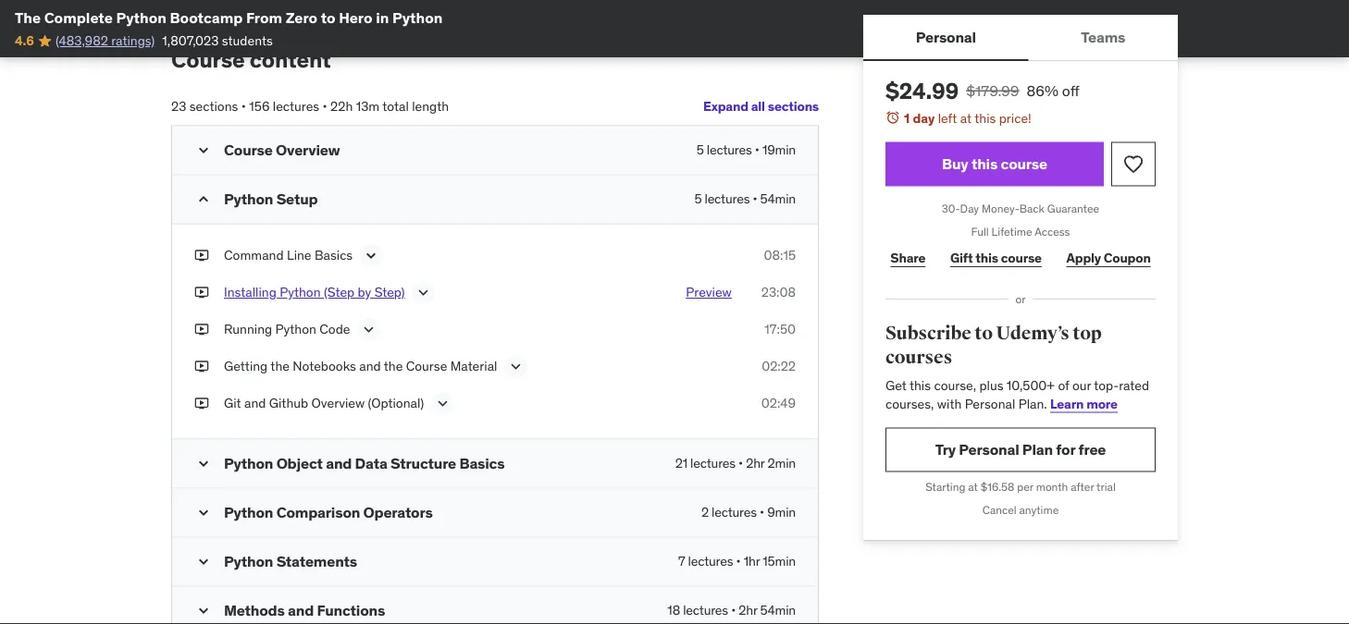 Task type: describe. For each thing, give the bounding box(es) containing it.
small image for course
[[194, 141, 213, 160]]

expand all sections
[[704, 98, 819, 115]]

15min
[[763, 554, 796, 570]]

lectures for python statements
[[688, 554, 733, 570]]

18 lectures • 2hr 54min
[[668, 603, 796, 619]]

• left 156
[[241, 98, 246, 115]]

2min
[[768, 455, 796, 472]]

5 for course overview
[[697, 142, 704, 158]]

0 vertical spatial show lecture description image
[[414, 284, 433, 302]]

python comparison operators
[[224, 503, 433, 522]]

setup
[[276, 189, 318, 208]]

22h 13m
[[331, 98, 380, 115]]

21
[[675, 455, 688, 472]]

line
[[287, 247, 312, 264]]

apply
[[1067, 250, 1102, 266]]

$16.58
[[981, 480, 1015, 495]]

1
[[904, 110, 910, 126]]

data
[[355, 454, 388, 473]]

show lecture description image for git and github overview (optional)
[[433, 395, 452, 413]]

• for python setup
[[753, 191, 758, 207]]

money-
[[982, 202, 1020, 216]]

per
[[1018, 480, 1034, 495]]

starting at $16.58 per month after trial cancel anytime
[[926, 480, 1116, 518]]

this for get
[[910, 377, 931, 394]]

length
[[412, 98, 449, 115]]

expand
[[704, 98, 749, 115]]

1 the from the left
[[271, 358, 290, 375]]

getting the notebooks and the course material
[[224, 358, 497, 375]]

share
[[891, 250, 926, 266]]

personal button
[[864, 15, 1029, 59]]

price!
[[999, 110, 1032, 126]]

students
[[222, 32, 273, 49]]

our
[[1073, 377, 1092, 394]]

or
[[1016, 292, 1026, 307]]

trial
[[1097, 480, 1116, 495]]

plus
[[980, 377, 1004, 394]]

this for gift
[[976, 250, 999, 266]]

learn more link
[[1051, 396, 1118, 412]]

tab list containing personal
[[864, 15, 1178, 61]]

2 the from the left
[[384, 358, 403, 375]]

• for course overview
[[755, 142, 760, 158]]

lectures for python object and data structure basics
[[691, 455, 736, 472]]

small image for python setup
[[194, 190, 213, 209]]

gift this course
[[951, 250, 1042, 266]]

free
[[1079, 441, 1106, 459]]

apply coupon
[[1067, 250, 1151, 266]]

comparison
[[276, 503, 360, 522]]

full
[[972, 225, 989, 239]]

$24.99 $179.99 86% off
[[886, 77, 1080, 105]]

1 day left at this price!
[[904, 110, 1032, 126]]

code
[[320, 321, 350, 338]]

show lecture description image for command line basics
[[362, 247, 381, 265]]

• for methods and functions
[[731, 603, 736, 619]]

sections inside expand all sections dropdown button
[[768, 98, 819, 115]]

get
[[886, 377, 907, 394]]

4.6
[[15, 32, 34, 49]]

python left code
[[275, 321, 316, 338]]

17:50
[[765, 321, 796, 338]]

python left object
[[224, 454, 273, 473]]

preview
[[686, 284, 732, 301]]

• for python comparison operators
[[760, 505, 765, 521]]

of
[[1058, 377, 1070, 394]]

• for python statements
[[736, 554, 741, 570]]

github
[[269, 395, 308, 412]]

7 lectures • 1hr 15min
[[678, 554, 796, 570]]

python setup
[[224, 189, 318, 208]]

python up "ratings)"
[[116, 8, 167, 27]]

from
[[246, 8, 282, 27]]

complete
[[44, 8, 113, 27]]

total
[[383, 98, 409, 115]]

subscribe to udemy's top courses
[[886, 323, 1102, 369]]

xsmall image for getting
[[194, 358, 209, 376]]

access
[[1035, 225, 1071, 239]]

buy this course
[[942, 155, 1048, 174]]

(step
[[324, 284, 355, 301]]

personal inside try personal plan for free link
[[959, 441, 1020, 459]]

python left setup
[[224, 189, 273, 208]]

lectures right 156
[[273, 98, 320, 115]]

python object and data structure basics
[[224, 454, 505, 473]]

2 sections from the left
[[190, 98, 238, 115]]

for
[[1056, 441, 1076, 459]]

running python code
[[224, 321, 350, 338]]

apply coupon button
[[1062, 240, 1156, 277]]

10,500+
[[1007, 377, 1055, 394]]

plan
[[1023, 441, 1053, 459]]

(optional)
[[368, 395, 424, 412]]

2 54min from the top
[[761, 603, 796, 619]]

expand all sections button
[[704, 88, 819, 125]]

by
[[358, 284, 371, 301]]

02:49
[[762, 395, 796, 412]]

23 sections • 156 lectures • 22h 13m total length
[[171, 98, 449, 115]]

personal inside personal button
[[916, 27, 977, 46]]

udemy's
[[996, 323, 1070, 345]]

back
[[1020, 202, 1045, 216]]

month
[[1037, 480, 1069, 495]]

small image for python comparison operators
[[194, 504, 213, 523]]

bootcamp
[[170, 8, 243, 27]]

course content
[[171, 46, 331, 74]]

08:15
[[764, 247, 796, 264]]

try personal plan for free link
[[886, 428, 1156, 473]]

cancel
[[983, 503, 1017, 518]]

• left 22h 13m
[[323, 98, 327, 115]]

in
[[376, 8, 389, 27]]

small image for methods
[[194, 602, 213, 621]]

lectures for methods and functions
[[683, 603, 728, 619]]



Task type: locate. For each thing, give the bounding box(es) containing it.
the
[[15, 8, 41, 27]]

5 down expand
[[697, 142, 704, 158]]

zero
[[286, 8, 318, 27]]

more
[[1087, 396, 1118, 412]]

python right in
[[392, 8, 443, 27]]

operators
[[363, 503, 433, 522]]

xsmall image for running
[[194, 321, 209, 339]]

xsmall image left installing
[[194, 284, 209, 302]]

2 vertical spatial small image
[[194, 602, 213, 621]]

basics right structure
[[460, 454, 505, 473]]

lifetime
[[992, 225, 1033, 239]]

command
[[224, 247, 284, 264]]

anytime
[[1020, 503, 1059, 518]]

coupon
[[1104, 250, 1151, 266]]

small image
[[194, 141, 213, 160], [194, 455, 213, 474], [194, 602, 213, 621]]

1 horizontal spatial to
[[975, 323, 993, 345]]

object
[[276, 454, 323, 473]]

0 horizontal spatial sections
[[190, 98, 238, 115]]

2hr left 2min
[[746, 455, 765, 472]]

tab list
[[864, 15, 1178, 61]]

course down bootcamp
[[171, 46, 245, 74]]

and right methods
[[288, 601, 314, 620]]

learn more
[[1051, 396, 1118, 412]]

1 vertical spatial overview
[[311, 395, 365, 412]]

lectures
[[273, 98, 320, 115], [707, 142, 752, 158], [705, 191, 750, 207], [691, 455, 736, 472], [712, 505, 757, 521], [688, 554, 733, 570], [683, 603, 728, 619]]

the
[[271, 358, 290, 375], [384, 358, 403, 375]]

21 lectures • 2hr 2min
[[675, 455, 796, 472]]

at left $16.58
[[969, 480, 978, 495]]

0 vertical spatial xsmall image
[[194, 247, 209, 265]]

small image for python statements
[[194, 553, 213, 572]]

$179.99
[[967, 81, 1020, 100]]

lectures right 7
[[688, 554, 733, 570]]

show lecture description image right (optional)
[[433, 395, 452, 413]]

lectures right 2
[[712, 505, 757, 521]]

step)
[[375, 284, 405, 301]]

1 vertical spatial course
[[224, 140, 273, 159]]

2 vertical spatial show lecture description image
[[507, 358, 525, 376]]

overview down 23 sections • 156 lectures • 22h 13m total length on the top of page
[[276, 140, 340, 159]]

xsmall image for command
[[194, 247, 209, 265]]

course for course content
[[171, 46, 245, 74]]

at right the left at right top
[[961, 110, 972, 126]]

this inside button
[[972, 155, 998, 174]]

xsmall image
[[194, 247, 209, 265], [194, 321, 209, 339]]

$24.99
[[886, 77, 959, 105]]

• left the 1hr
[[736, 554, 741, 570]]

2 course from the top
[[1001, 250, 1042, 266]]

show lecture description image up by
[[362, 247, 381, 265]]

to inside subscribe to udemy's top courses
[[975, 323, 993, 345]]

xsmall image left git
[[194, 395, 209, 413]]

top-
[[1095, 377, 1119, 394]]

at
[[961, 110, 972, 126], [969, 480, 978, 495]]

command line basics
[[224, 247, 353, 264]]

personal
[[916, 27, 977, 46], [965, 396, 1016, 412], [959, 441, 1020, 459]]

get this course, plus 10,500+ of our top-rated courses, with personal plan.
[[886, 377, 1150, 412]]

0 horizontal spatial to
[[321, 8, 336, 27]]

156
[[249, 98, 270, 115]]

python up python statements
[[224, 503, 273, 522]]

2hr
[[746, 455, 765, 472], [739, 603, 758, 619]]

course for gift this course
[[1001, 250, 1042, 266]]

xsmall image
[[194, 284, 209, 302], [194, 358, 209, 376], [194, 395, 209, 413]]

0 vertical spatial course
[[1001, 155, 1048, 174]]

structure
[[391, 454, 456, 473]]

sections
[[768, 98, 819, 115], [190, 98, 238, 115]]

show lecture description image for code
[[360, 321, 378, 339]]

this right gift
[[976, 250, 999, 266]]

lectures right 18
[[683, 603, 728, 619]]

gift
[[951, 250, 973, 266]]

0 vertical spatial basics
[[315, 247, 353, 264]]

1,807,023
[[162, 32, 219, 49]]

methods and functions
[[224, 601, 385, 620]]

show lecture description image right code
[[360, 321, 378, 339]]

5 down 5 lectures • 19min
[[695, 191, 702, 207]]

share button
[[886, 240, 931, 277]]

• left 19min
[[755, 142, 760, 158]]

this down $24.99 $179.99 86% off
[[975, 110, 996, 126]]

lectures for python setup
[[705, 191, 750, 207]]

2 small image from the top
[[194, 455, 213, 474]]

0 vertical spatial at
[[961, 110, 972, 126]]

the right getting
[[271, 358, 290, 375]]

learn
[[1051, 396, 1084, 412]]

0 vertical spatial 5
[[697, 142, 704, 158]]

course down 156
[[224, 140, 273, 159]]

lectures for python comparison operators
[[712, 505, 757, 521]]

0 vertical spatial show lecture description image
[[362, 247, 381, 265]]

alarm image
[[886, 110, 901, 125]]

1 xsmall image from the top
[[194, 284, 209, 302]]

• left 2min
[[739, 455, 743, 472]]

hero
[[339, 8, 373, 27]]

methods
[[224, 601, 285, 620]]

0 vertical spatial xsmall image
[[194, 284, 209, 302]]

1 horizontal spatial sections
[[768, 98, 819, 115]]

1 horizontal spatial show lecture description image
[[414, 284, 433, 302]]

after
[[1071, 480, 1095, 495]]

teams button
[[1029, 15, 1178, 59]]

2hr for methods and functions
[[739, 603, 758, 619]]

2 lectures • 9min
[[702, 505, 796, 521]]

54min down 15min
[[761, 603, 796, 619]]

xsmall image left command
[[194, 247, 209, 265]]

show lecture description image for notebooks
[[507, 358, 525, 376]]

0 horizontal spatial show lecture description image
[[362, 247, 381, 265]]

courses
[[886, 346, 953, 369]]

(483,982
[[55, 32, 108, 49]]

1 vertical spatial basics
[[460, 454, 505, 473]]

1 vertical spatial to
[[975, 323, 993, 345]]

all
[[751, 98, 765, 115]]

personal inside the get this course, plus 10,500+ of our top-rated courses, with personal plan.
[[965, 396, 1016, 412]]

xsmall image left getting
[[194, 358, 209, 376]]

to left udemy's
[[975, 323, 993, 345]]

0 vertical spatial personal
[[916, 27, 977, 46]]

the up (optional)
[[384, 358, 403, 375]]

show lecture description image right the material
[[507, 358, 525, 376]]

1 vertical spatial small image
[[194, 455, 213, 474]]

python inside installing python (step by step) button
[[280, 284, 321, 301]]

2 xsmall image from the top
[[194, 321, 209, 339]]

overview
[[276, 140, 340, 159], [311, 395, 365, 412]]

0 horizontal spatial basics
[[315, 247, 353, 264]]

1 horizontal spatial basics
[[460, 454, 505, 473]]

1 vertical spatial show lecture description image
[[360, 321, 378, 339]]

with
[[938, 396, 962, 412]]

sections right 23
[[190, 98, 238, 115]]

personal up $24.99
[[916, 27, 977, 46]]

xsmall image for git
[[194, 395, 209, 413]]

1,807,023 students
[[162, 32, 273, 49]]

lectures for course overview
[[707, 142, 752, 158]]

ratings)
[[111, 32, 155, 49]]

5
[[697, 142, 704, 158], [695, 191, 702, 207]]

installing
[[224, 284, 277, 301]]

course inside button
[[1001, 155, 1048, 174]]

the complete python bootcamp from zero to hero in python
[[15, 8, 443, 27]]

course left the material
[[406, 358, 447, 375]]

3 small image from the top
[[194, 602, 213, 621]]

0 vertical spatial 2hr
[[746, 455, 765, 472]]

0 horizontal spatial the
[[271, 358, 290, 375]]

starting
[[926, 480, 966, 495]]

23
[[171, 98, 186, 115]]

statements
[[276, 552, 357, 571]]

2 xsmall image from the top
[[194, 358, 209, 376]]

1 54min from the top
[[761, 191, 796, 207]]

3 xsmall image from the top
[[194, 395, 209, 413]]

python up methods
[[224, 552, 273, 571]]

0 vertical spatial small image
[[194, 190, 213, 209]]

small image for python
[[194, 455, 213, 474]]

1 vertical spatial course
[[1001, 250, 1042, 266]]

1 small image from the top
[[194, 190, 213, 209]]

course down lifetime
[[1001, 250, 1042, 266]]

material
[[451, 358, 497, 375]]

0 vertical spatial overview
[[276, 140, 340, 159]]

1 vertical spatial 54min
[[761, 603, 796, 619]]

1 vertical spatial show lecture description image
[[433, 395, 452, 413]]

at inside starting at $16.58 per month after trial cancel anytime
[[969, 480, 978, 495]]

1 vertical spatial personal
[[965, 396, 1016, 412]]

0 vertical spatial small image
[[194, 141, 213, 160]]

1 horizontal spatial the
[[384, 358, 403, 375]]

54min
[[761, 191, 796, 207], [761, 603, 796, 619]]

gift this course link
[[946, 240, 1047, 277]]

and right git
[[244, 395, 266, 412]]

top
[[1073, 323, 1102, 345]]

2 vertical spatial personal
[[959, 441, 1020, 459]]

to right zero
[[321, 8, 336, 27]]

and up (optional)
[[359, 358, 381, 375]]

1 vertical spatial 5
[[695, 191, 702, 207]]

small image
[[194, 190, 213, 209], [194, 504, 213, 523], [194, 553, 213, 572]]

python down line
[[280, 284, 321, 301]]

0 vertical spatial to
[[321, 8, 336, 27]]

show lecture description image right the step)
[[414, 284, 433, 302]]

plan.
[[1019, 396, 1048, 412]]

02:22
[[762, 358, 796, 375]]

1 vertical spatial xsmall image
[[194, 321, 209, 339]]

0 vertical spatial 54min
[[761, 191, 796, 207]]

course for buy this course
[[1001, 155, 1048, 174]]

1 vertical spatial small image
[[194, 504, 213, 523]]

2 horizontal spatial show lecture description image
[[507, 358, 525, 376]]

1 sections from the left
[[768, 98, 819, 115]]

0 vertical spatial course
[[171, 46, 245, 74]]

2 vertical spatial small image
[[194, 553, 213, 572]]

git
[[224, 395, 241, 412]]

1 vertical spatial 2hr
[[739, 603, 758, 619]]

• down 5 lectures • 19min
[[753, 191, 758, 207]]

0 horizontal spatial show lecture description image
[[360, 321, 378, 339]]

this inside the get this course, plus 10,500+ of our top-rated courses, with personal plan.
[[910, 377, 931, 394]]

basics right line
[[315, 247, 353, 264]]

add to wishlist image
[[1123, 153, 1145, 176]]

functions
[[317, 601, 385, 620]]

day
[[960, 202, 979, 216]]

2hr down the 1hr
[[739, 603, 758, 619]]

day
[[913, 110, 935, 126]]

show lecture description image
[[362, 247, 381, 265], [433, 395, 452, 413]]

basics
[[315, 247, 353, 264], [460, 454, 505, 473]]

xsmall image left running
[[194, 321, 209, 339]]

• left 9min
[[760, 505, 765, 521]]

1 horizontal spatial show lecture description image
[[433, 395, 452, 413]]

9min
[[768, 505, 796, 521]]

30-day money-back guarantee full lifetime access
[[942, 202, 1100, 239]]

1 vertical spatial at
[[969, 480, 978, 495]]

lectures down 5 lectures • 19min
[[705, 191, 750, 207]]

this for buy
[[972, 155, 998, 174]]

and left data
[[326, 454, 352, 473]]

2 vertical spatial xsmall image
[[194, 395, 209, 413]]

personal down plus
[[965, 396, 1016, 412]]

show lecture description image
[[414, 284, 433, 302], [360, 321, 378, 339], [507, 358, 525, 376]]

installing python (step by step)
[[224, 284, 405, 301]]

this right buy
[[972, 155, 998, 174]]

courses,
[[886, 396, 934, 412]]

19min
[[763, 142, 796, 158]]

course
[[1001, 155, 1048, 174], [1001, 250, 1042, 266]]

personal up $16.58
[[959, 441, 1020, 459]]

lectures right the 21
[[691, 455, 736, 472]]

2 vertical spatial course
[[406, 358, 447, 375]]

2hr for python object and data structure basics
[[746, 455, 765, 472]]

1 small image from the top
[[194, 141, 213, 160]]

1 vertical spatial xsmall image
[[194, 358, 209, 376]]

30-
[[942, 202, 961, 216]]

3 small image from the top
[[194, 553, 213, 572]]

this up courses,
[[910, 377, 931, 394]]

running
[[224, 321, 272, 338]]

5 for python setup
[[695, 191, 702, 207]]

sections right all
[[768, 98, 819, 115]]

course overview
[[224, 140, 340, 159]]

guarantee
[[1048, 202, 1100, 216]]

• down 7 lectures • 1hr 15min
[[731, 603, 736, 619]]

18
[[668, 603, 680, 619]]

lectures down expand
[[707, 142, 752, 158]]

1 xsmall image from the top
[[194, 247, 209, 265]]

overview down notebooks
[[311, 395, 365, 412]]

2 small image from the top
[[194, 504, 213, 523]]

54min down 19min
[[761, 191, 796, 207]]

1 course from the top
[[1001, 155, 1048, 174]]

course up back
[[1001, 155, 1048, 174]]

try
[[936, 441, 956, 459]]

• for python object and data structure basics
[[739, 455, 743, 472]]

23:08
[[762, 284, 796, 301]]

5 lectures • 19min
[[697, 142, 796, 158]]

course for course overview
[[224, 140, 273, 159]]

7
[[678, 554, 685, 570]]



Task type: vqa. For each thing, say whether or not it's contained in the screenshot.


